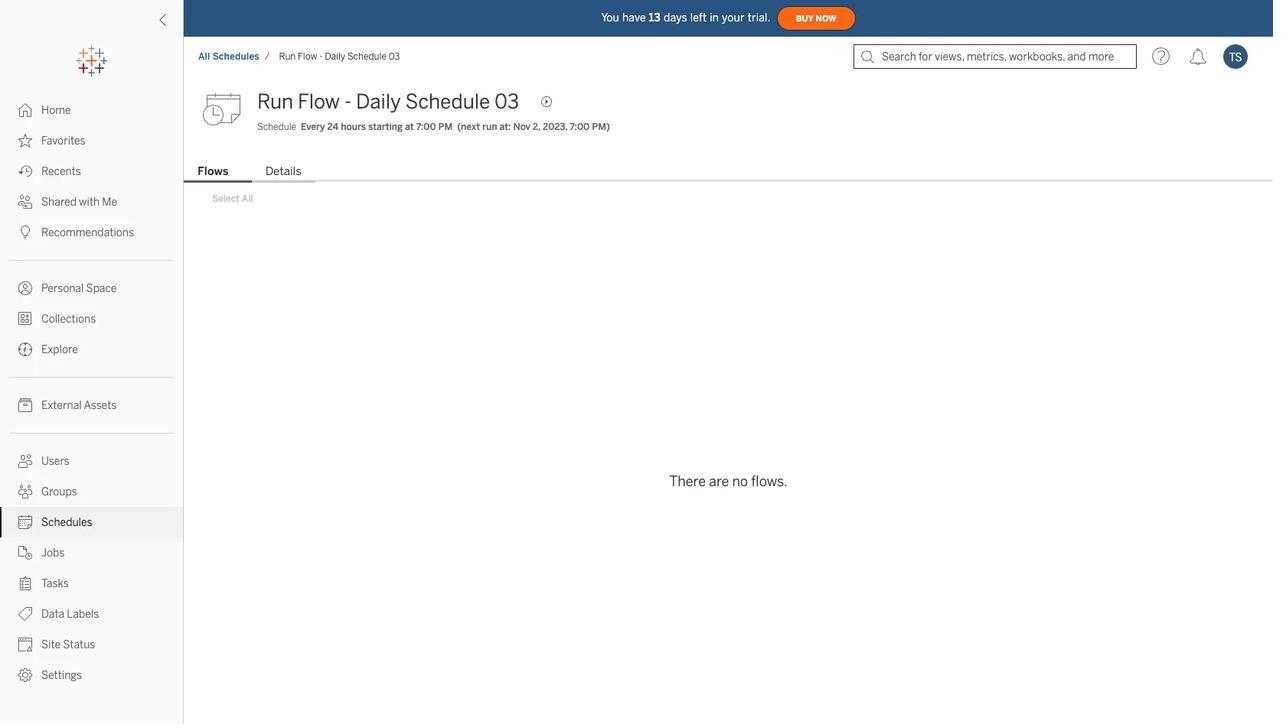 Task type: locate. For each thing, give the bounding box(es) containing it.
all right select
[[242, 194, 253, 204]]

03 up 'at:'
[[495, 90, 519, 114]]

flow
[[298, 51, 317, 62], [298, 90, 340, 114]]

favorites
[[41, 135, 85, 148]]

at:
[[499, 122, 511, 132]]

run down /
[[257, 90, 293, 114]]

select all button
[[202, 190, 263, 208]]

personal space link
[[0, 273, 183, 304]]

1 horizontal spatial all
[[242, 194, 253, 204]]

1 horizontal spatial daily
[[356, 90, 401, 114]]

7:00 left the pm)
[[570, 122, 590, 132]]

- up hours
[[344, 90, 351, 114]]

users
[[41, 455, 70, 468]]

daily inside run flow - daily schedule 03 main content
[[356, 90, 401, 114]]

2 flow from the top
[[298, 90, 340, 114]]

1 vertical spatial schedules
[[41, 517, 92, 530]]

0 horizontal spatial 03
[[389, 51, 400, 62]]

1 horizontal spatial 03
[[495, 90, 519, 114]]

03 up starting
[[389, 51, 400, 62]]

1 flow from the top
[[298, 51, 317, 62]]

Search for views, metrics, workbooks, and more text field
[[854, 44, 1137, 69]]

-
[[319, 51, 323, 62], [344, 90, 351, 114]]

1 vertical spatial all
[[242, 194, 253, 204]]

all
[[198, 51, 210, 62], [242, 194, 253, 204]]

recents link
[[0, 156, 183, 187]]

in
[[710, 11, 719, 24]]

flow right /
[[298, 51, 317, 62]]

0 vertical spatial flow
[[298, 51, 317, 62]]

run
[[279, 51, 296, 62], [257, 90, 293, 114]]

0 horizontal spatial schedule
[[257, 122, 296, 132]]

with
[[79, 196, 100, 209]]

recents
[[41, 165, 81, 178]]

status
[[63, 639, 95, 652]]

0 horizontal spatial all
[[198, 51, 210, 62]]

me
[[102, 196, 117, 209]]

03 inside main content
[[495, 90, 519, 114]]

site
[[41, 639, 61, 652]]

recommendations link
[[0, 217, 183, 248]]

schedule left every
[[257, 122, 296, 132]]

flow inside run flow - daily schedule 03 main content
[[298, 90, 340, 114]]

0 horizontal spatial daily
[[325, 51, 345, 62]]

favorites link
[[0, 126, 183, 156]]

pm)
[[592, 122, 610, 132]]

1 horizontal spatial schedule
[[347, 51, 387, 62]]

7:00
[[416, 122, 436, 132], [570, 122, 590, 132]]

every
[[301, 122, 325, 132]]

at
[[405, 122, 414, 132]]

flows
[[197, 165, 229, 178]]

home
[[41, 104, 71, 117]]

1 horizontal spatial 7:00
[[570, 122, 590, 132]]

1 vertical spatial daily
[[356, 90, 401, 114]]

2 vertical spatial schedule
[[257, 122, 296, 132]]

13
[[649, 11, 661, 24]]

external assets link
[[0, 390, 183, 421]]

run flow - daily schedule 03
[[279, 51, 400, 62], [257, 90, 519, 114]]

starting
[[368, 122, 403, 132]]

all schedules /
[[198, 51, 270, 62]]

0 vertical spatial schedule
[[347, 51, 387, 62]]

1 vertical spatial flow
[[298, 90, 340, 114]]

schedule
[[347, 51, 387, 62], [405, 90, 490, 114], [257, 122, 296, 132]]

select all
[[212, 194, 253, 204]]

03
[[389, 51, 400, 62], [495, 90, 519, 114]]

1 vertical spatial -
[[344, 90, 351, 114]]

schedule up pm
[[405, 90, 490, 114]]

schedules inside schedules link
[[41, 517, 92, 530]]

your
[[722, 11, 745, 24]]

schedules left /
[[213, 51, 259, 62]]

7:00 right at
[[416, 122, 436, 132]]

0 vertical spatial all
[[198, 51, 210, 62]]

0 vertical spatial daily
[[325, 51, 345, 62]]

0 horizontal spatial 7:00
[[416, 122, 436, 132]]

- inside main content
[[344, 90, 351, 114]]

collections
[[41, 313, 96, 326]]

daily right /
[[325, 51, 345, 62]]

1 horizontal spatial -
[[344, 90, 351, 114]]

external assets
[[41, 400, 117, 413]]

all up schedule image
[[198, 51, 210, 62]]

run flow - daily schedule 03 up starting
[[257, 90, 519, 114]]

select
[[212, 194, 240, 204]]

personal space
[[41, 282, 117, 295]]

pm
[[438, 122, 453, 132]]

- right /
[[319, 51, 323, 62]]

daily up starting
[[356, 90, 401, 114]]

/
[[265, 51, 270, 62]]

shared
[[41, 196, 77, 209]]

1 horizontal spatial schedules
[[213, 51, 259, 62]]

run flow - daily schedule 03 up 24
[[279, 51, 400, 62]]

run flow - daily schedule 03 inside run flow - daily schedule 03 main content
[[257, 90, 519, 114]]

schedule every 24 hours starting at 7:00 pm (next run at: nov 2, 2023, 7:00 pm)
[[257, 122, 610, 132]]

recommendations
[[41, 227, 134, 240]]

are
[[709, 474, 729, 491]]

2023,
[[543, 122, 567, 132]]

1 vertical spatial schedule
[[405, 90, 490, 114]]

schedule up hours
[[347, 51, 387, 62]]

all inside button
[[242, 194, 253, 204]]

1 vertical spatial run flow - daily schedule 03
[[257, 90, 519, 114]]

there
[[669, 474, 706, 491]]

2 7:00 from the left
[[570, 122, 590, 132]]

0 horizontal spatial schedules
[[41, 517, 92, 530]]

daily
[[325, 51, 345, 62], [356, 90, 401, 114]]

1 vertical spatial 03
[[495, 90, 519, 114]]

you
[[601, 11, 619, 24]]

days
[[664, 11, 687, 24]]

data labels link
[[0, 599, 183, 630]]

run right /
[[279, 51, 296, 62]]

home link
[[0, 95, 183, 126]]

jobs
[[41, 547, 65, 560]]

flow up every
[[298, 90, 340, 114]]

1 vertical spatial run
[[257, 90, 293, 114]]

0 horizontal spatial -
[[319, 51, 323, 62]]

schedules down groups
[[41, 517, 92, 530]]

have
[[622, 11, 646, 24]]

schedules
[[213, 51, 259, 62], [41, 517, 92, 530]]



Task type: vqa. For each thing, say whether or not it's contained in the screenshot.
Status
yes



Task type: describe. For each thing, give the bounding box(es) containing it.
trial.
[[748, 11, 771, 24]]

details
[[265, 165, 301, 178]]

flows.
[[751, 474, 788, 491]]

personal
[[41, 282, 84, 295]]

run flow - daily schedule 03 main content
[[184, 77, 1273, 725]]

users link
[[0, 446, 183, 477]]

run
[[482, 122, 497, 132]]

collections link
[[0, 304, 183, 335]]

settings link
[[0, 661, 183, 691]]

(next
[[457, 122, 480, 132]]

shared with me
[[41, 196, 117, 209]]

left
[[690, 11, 707, 24]]

0 vertical spatial run flow - daily schedule 03
[[279, 51, 400, 62]]

now
[[816, 13, 836, 23]]

buy now
[[796, 13, 836, 23]]

2,
[[533, 122, 540, 132]]

groups link
[[0, 477, 183, 508]]

jobs link
[[0, 538, 183, 569]]

tasks
[[41, 578, 69, 591]]

buy
[[796, 13, 814, 23]]

run flow - daily schedule 03 element
[[274, 51, 405, 62]]

site status
[[41, 639, 95, 652]]

shared with me link
[[0, 187, 183, 217]]

space
[[86, 282, 117, 295]]

data
[[41, 609, 64, 622]]

there are no flows.
[[669, 474, 788, 491]]

external
[[41, 400, 82, 413]]

all schedules link
[[197, 51, 260, 63]]

1 7:00 from the left
[[416, 122, 436, 132]]

run inside main content
[[257, 90, 293, 114]]

hours
[[341, 122, 366, 132]]

tasks link
[[0, 569, 183, 599]]

buy now button
[[777, 6, 856, 31]]

explore link
[[0, 335, 183, 365]]

labels
[[67, 609, 99, 622]]

24
[[327, 122, 339, 132]]

sub-spaces tab list
[[184, 163, 1273, 183]]

main navigation. press the up and down arrow keys to access links. element
[[0, 95, 183, 691]]

site status link
[[0, 630, 183, 661]]

0 vertical spatial 03
[[389, 51, 400, 62]]

2 horizontal spatial schedule
[[405, 90, 490, 114]]

navigation panel element
[[0, 46, 183, 691]]

you have 13 days left in your trial.
[[601, 11, 771, 24]]

0 vertical spatial schedules
[[213, 51, 259, 62]]

schedules link
[[0, 508, 183, 538]]

schedule image
[[202, 87, 248, 132]]

explore
[[41, 344, 78, 357]]

no
[[732, 474, 748, 491]]

nov
[[513, 122, 530, 132]]

0 vertical spatial -
[[319, 51, 323, 62]]

data labels
[[41, 609, 99, 622]]

assets
[[84, 400, 117, 413]]

groups
[[41, 486, 77, 499]]

0 vertical spatial run
[[279, 51, 296, 62]]

settings
[[41, 670, 82, 683]]



